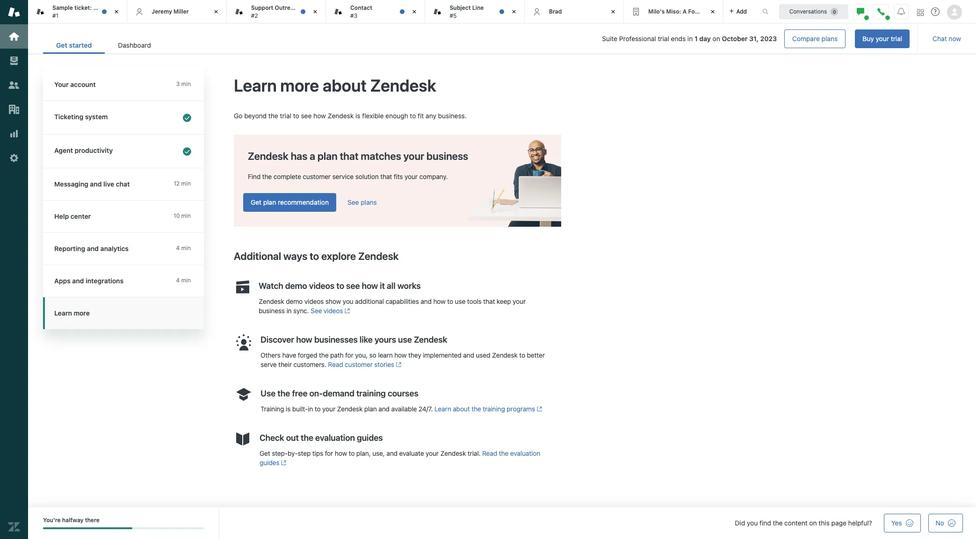 Task type: locate. For each thing, give the bounding box(es) containing it.
get down the find
[[251, 198, 262, 206]]

0 vertical spatial plans
[[822, 35, 838, 43]]

help
[[54, 213, 69, 220]]

4 for reporting and analytics
[[176, 245, 180, 252]]

get help image
[[932, 7, 940, 16]]

0 horizontal spatial use
[[398, 335, 412, 345]]

plan down complete
[[263, 198, 276, 206]]

for left you,
[[346, 351, 354, 359]]

0 vertical spatial for
[[346, 351, 354, 359]]

close image inside jeremy miller tab
[[211, 7, 221, 16]]

0 horizontal spatial see
[[301, 112, 312, 120]]

works
[[398, 281, 421, 291]]

text image
[[468, 140, 562, 227]]

0 horizontal spatial that
[[340, 150, 359, 162]]

is
[[356, 112, 361, 120], [286, 405, 291, 413]]

0 horizontal spatial learn
[[54, 309, 72, 317]]

2 horizontal spatial close image
[[510, 7, 519, 16]]

get started
[[56, 41, 92, 49]]

how left the they
[[395, 351, 407, 359]]

on right "day"
[[713, 35, 721, 43]]

close image for milo's miso: a foodlez subsidiary
[[708, 7, 718, 16]]

0 horizontal spatial training
[[357, 389, 386, 399]]

1 vertical spatial training
[[483, 405, 505, 413]]

guides
[[357, 433, 383, 443], [260, 459, 280, 467]]

3 close image from the left
[[609, 7, 618, 16]]

4 close image from the left
[[708, 7, 718, 16]]

1 4 from the top
[[176, 245, 180, 252]]

2 vertical spatial (opens in a new tab) image
[[280, 461, 287, 466]]

center
[[71, 213, 91, 220]]

plan left available
[[365, 405, 377, 413]]

read
[[328, 361, 343, 369], [483, 450, 498, 458]]

plans
[[822, 35, 838, 43], [361, 198, 377, 206]]

1 vertical spatial demo
[[286, 298, 303, 306]]

the inside 'read the evaluation guides'
[[499, 450, 509, 458]]

0 horizontal spatial (opens in a new tab) image
[[280, 461, 287, 466]]

get plan recommendation button
[[243, 193, 337, 212]]

close image left "#5"
[[410, 7, 420, 16]]

1 horizontal spatial evaluation
[[511, 450, 541, 458]]

customer down a
[[303, 173, 331, 181]]

to left 'tools'
[[448, 298, 454, 306]]

1 vertical spatial more
[[74, 309, 90, 317]]

read down path
[[328, 361, 343, 369]]

brad tab
[[525, 0, 625, 23]]

agent
[[54, 147, 73, 154]]

2 4 min from the top
[[176, 277, 191, 284]]

customer down you,
[[345, 361, 373, 369]]

halfway
[[62, 517, 84, 524]]

0 vertical spatial demo
[[285, 281, 307, 291]]

contact #3
[[351, 4, 373, 19]]

learn more about zendesk
[[234, 75, 437, 95]]

close image right miller
[[211, 7, 221, 16]]

evaluation up tips
[[316, 433, 355, 443]]

0 vertical spatial on
[[713, 35, 721, 43]]

recommendation
[[278, 198, 329, 206]]

integrations
[[86, 277, 124, 285]]

1 vertical spatial get
[[251, 198, 262, 206]]

1 vertical spatial in
[[287, 307, 292, 315]]

training is built-in to your zendesk plan and available 24/7.
[[261, 405, 435, 413]]

step
[[298, 450, 311, 458]]

close image right outreach
[[311, 7, 320, 16]]

zendesk up the find
[[248, 150, 289, 162]]

suite professional trial ends in 1 day on october 31, 2023
[[603, 35, 778, 43]]

the
[[109, 4, 118, 11], [269, 112, 278, 120], [262, 173, 272, 181], [319, 351, 329, 359], [278, 389, 290, 399], [472, 405, 482, 413], [301, 433, 314, 443], [499, 450, 509, 458], [774, 520, 783, 528]]

started
[[69, 41, 92, 49]]

1 horizontal spatial learn
[[234, 75, 277, 95]]

0 horizontal spatial plan
[[263, 198, 276, 206]]

1 vertical spatial read
[[483, 450, 498, 458]]

evaluation down programs
[[511, 450, 541, 458]]

learn
[[378, 351, 393, 359]]

did
[[736, 520, 746, 528]]

in left sync.
[[287, 307, 292, 315]]

see inside button
[[348, 198, 359, 206]]

1 4 min from the top
[[176, 245, 191, 252]]

1 vertical spatial (opens in a new tab) image
[[536, 407, 543, 412]]

learn right 24/7.
[[435, 405, 452, 413]]

implemented
[[423, 351, 462, 359]]

outreach
[[275, 4, 301, 11]]

tools
[[468, 298, 482, 306]]

1 vertical spatial evaluation
[[511, 450, 541, 458]]

0 horizontal spatial guides
[[260, 459, 280, 467]]

1 vertical spatial see
[[346, 281, 360, 291]]

0 horizontal spatial in
[[287, 307, 292, 315]]

0 horizontal spatial business
[[259, 307, 285, 315]]

how inside zendesk demo videos show you additional capabilities and how to use tools that keep your business in sync.
[[434, 298, 446, 306]]

and inside zendesk demo videos show you additional capabilities and how to use tools that keep your business in sync.
[[421, 298, 432, 306]]

1 tab from the left
[[28, 0, 135, 23]]

1 horizontal spatial use
[[455, 298, 466, 306]]

0 vertical spatial you
[[343, 298, 354, 306]]

ticketing system button
[[43, 101, 202, 134]]

1 vertical spatial 4 min
[[176, 277, 191, 284]]

1 vertical spatial videos
[[305, 298, 324, 306]]

0 vertical spatial 4 min
[[176, 245, 191, 252]]

close image
[[112, 7, 121, 16], [410, 7, 420, 16], [510, 7, 519, 16]]

demo for zendesk
[[286, 298, 303, 306]]

plans down solution
[[361, 198, 377, 206]]

1 vertical spatial about
[[453, 405, 470, 413]]

4 min from the top
[[181, 245, 191, 252]]

5 min from the top
[[181, 277, 191, 284]]

close image left add popup button
[[708, 7, 718, 16]]

on
[[713, 35, 721, 43], [810, 520, 818, 528]]

0 horizontal spatial you
[[343, 298, 354, 306]]

to left better
[[520, 351, 526, 359]]

plan inside 'button'
[[263, 198, 276, 206]]

more for learn more about zendesk
[[281, 75, 319, 95]]

content-title region
[[234, 75, 562, 97]]

tabs tab list
[[28, 0, 753, 23]]

plans for see plans
[[361, 198, 377, 206]]

find
[[760, 520, 772, 528]]

learn more button
[[43, 298, 202, 324]]

how up the forged
[[296, 335, 313, 345]]

learn for learn more about zendesk
[[234, 75, 277, 95]]

see
[[348, 198, 359, 206], [311, 307, 322, 315]]

watch
[[259, 281, 283, 291]]

close image up suite
[[609, 7, 618, 16]]

see up a
[[301, 112, 312, 120]]

learn about the training programs link
[[435, 405, 543, 413]]

read right trial.
[[483, 450, 498, 458]]

use up the they
[[398, 335, 412, 345]]

you right did in the bottom of the page
[[748, 520, 758, 528]]

you up (opens in a new tab) image
[[343, 298, 354, 306]]

2 min from the top
[[181, 180, 191, 187]]

guides up get step-by-step tips for how to plan, use, and evaluate your zendesk trial.
[[357, 433, 383, 443]]

1 horizontal spatial see
[[348, 198, 359, 206]]

reporting and analytics
[[54, 245, 129, 253]]

1 vertical spatial for
[[325, 450, 333, 458]]

content
[[785, 520, 808, 528]]

used
[[476, 351, 491, 359]]

and
[[90, 180, 102, 188], [87, 245, 99, 253], [72, 277, 84, 285], [421, 298, 432, 306], [464, 351, 475, 359], [379, 405, 390, 413], [387, 450, 398, 458]]

1 horizontal spatial close image
[[410, 7, 420, 16]]

1 vertical spatial business
[[259, 307, 285, 315]]

in down on-
[[308, 405, 313, 413]]

1 horizontal spatial guides
[[357, 433, 383, 443]]

(opens in a new tab) image for courses
[[536, 407, 543, 412]]

learn more heading
[[43, 298, 204, 326]]

complete
[[274, 173, 301, 181]]

progress bar image
[[43, 528, 133, 530]]

tab list
[[43, 37, 164, 54]]

fit
[[418, 112, 424, 120]]

October 31, 2023 text field
[[723, 35, 778, 43]]

get for get plan recommendation
[[251, 198, 262, 206]]

to inside others have forged the path for you, so learn how they implemented and used zendesk to better serve their customers.
[[520, 351, 526, 359]]

for right tips
[[325, 450, 333, 458]]

see plans
[[348, 198, 377, 206]]

close image for brad
[[609, 7, 618, 16]]

2 horizontal spatial (opens in a new tab) image
[[536, 407, 543, 412]]

that up find the complete customer service solution that fits your company.
[[340, 150, 359, 162]]

0 vertical spatial guides
[[357, 433, 383, 443]]

trial left the ends
[[658, 35, 670, 43]]

1 horizontal spatial about
[[453, 405, 470, 413]]

use left 'tools'
[[455, 298, 466, 306]]

4 for apps and integrations
[[176, 277, 180, 284]]

4 tab from the left
[[426, 0, 525, 23]]

1 vertical spatial you
[[748, 520, 758, 528]]

that left fits
[[381, 173, 392, 181]]

1 close image from the left
[[211, 7, 221, 16]]

use the free on-demand training courses
[[261, 389, 419, 399]]

see right sync.
[[311, 307, 322, 315]]

plans inside see plans button
[[361, 198, 377, 206]]

demo inside zendesk demo videos show you additional capabilities and how to use tools that keep your business in sync.
[[286, 298, 303, 306]]

jeremy
[[152, 8, 172, 15]]

learn down apps
[[54, 309, 72, 317]]

zendesk inside zendesk demo videos show you additional capabilities and how to use tools that keep your business in sync.
[[259, 298, 284, 306]]

0 vertical spatial 4
[[176, 245, 180, 252]]

1 close image from the left
[[112, 7, 121, 16]]

flexible
[[362, 112, 384, 120]]

section
[[172, 29, 911, 48]]

3 min from the top
[[181, 213, 191, 220]]

trial inside the 'buy your trial' button
[[892, 35, 903, 43]]

plans for compare plans
[[822, 35, 838, 43]]

business.
[[438, 112, 467, 120]]

plans right compare
[[822, 35, 838, 43]]

2 horizontal spatial trial
[[892, 35, 903, 43]]

use
[[455, 298, 466, 306], [398, 335, 412, 345]]

videos
[[309, 281, 335, 291], [305, 298, 324, 306], [324, 307, 343, 315]]

demo up sync.
[[286, 298, 303, 306]]

tab list containing get started
[[43, 37, 164, 54]]

1 horizontal spatial is
[[356, 112, 361, 120]]

is left 'built-'
[[286, 405, 291, 413]]

and down works
[[421, 298, 432, 306]]

2 vertical spatial get
[[260, 450, 270, 458]]

0 vertical spatial see
[[301, 112, 312, 120]]

0 horizontal spatial customer
[[303, 173, 331, 181]]

1 vertical spatial plans
[[361, 198, 377, 206]]

dashboard tab
[[105, 37, 164, 54]]

trial
[[658, 35, 670, 43], [892, 35, 903, 43], [280, 112, 292, 120]]

1 horizontal spatial more
[[281, 75, 319, 95]]

footer
[[28, 508, 977, 540]]

your right keep
[[513, 298, 526, 306]]

business up company. on the top left of the page
[[427, 150, 469, 162]]

0 vertical spatial (opens in a new tab) image
[[395, 362, 402, 368]]

get left started
[[56, 41, 67, 49]]

learn inside "content-title" region
[[234, 75, 277, 95]]

capabilities
[[386, 298, 419, 306]]

zendesk up the enough
[[370, 75, 437, 95]]

your right evaluate
[[426, 450, 439, 458]]

(opens in a new tab) image
[[395, 362, 402, 368], [536, 407, 543, 412], [280, 461, 287, 466]]

that left keep
[[484, 298, 495, 306]]

more inside "content-title" region
[[281, 75, 319, 95]]

how inside others have forged the path for you, so learn how they implemented and used zendesk to better serve their customers.
[[395, 351, 407, 359]]

0 vertical spatial plan
[[318, 150, 338, 162]]

0 horizontal spatial about
[[323, 75, 367, 95]]

0 horizontal spatial read
[[328, 361, 343, 369]]

see for see plans
[[348, 198, 359, 206]]

keep
[[497, 298, 511, 306]]

apps
[[54, 277, 71, 285]]

1 horizontal spatial for
[[346, 351, 354, 359]]

1 vertical spatial 4
[[176, 277, 180, 284]]

admin image
[[8, 152, 20, 164]]

use inside zendesk demo videos show you additional capabilities and how to use tools that keep your business in sync.
[[455, 298, 466, 306]]

close image for #5
[[510, 7, 519, 16]]

0 vertical spatial see
[[348, 198, 359, 206]]

1 vertical spatial plan
[[263, 198, 276, 206]]

in left "1"
[[688, 35, 693, 43]]

learn for learn more
[[54, 309, 72, 317]]

1 horizontal spatial trial
[[658, 35, 670, 43]]

about inside "content-title" region
[[323, 75, 367, 95]]

0 horizontal spatial on
[[713, 35, 721, 43]]

1 horizontal spatial plans
[[822, 35, 838, 43]]

did you find the content on this page helpful?
[[736, 520, 873, 528]]

2 horizontal spatial plan
[[365, 405, 377, 413]]

zendesk down watch
[[259, 298, 284, 306]]

see for see videos
[[311, 307, 322, 315]]

1 horizontal spatial in
[[308, 405, 313, 413]]

2 vertical spatial that
[[484, 298, 495, 306]]

close image right the line
[[510, 7, 519, 16]]

forged
[[298, 351, 318, 359]]

close image inside "milo's miso: a foodlez subsidiary" tab
[[708, 7, 718, 16]]

demo
[[285, 281, 307, 291], [286, 298, 303, 306]]

trial right beyond
[[280, 112, 292, 120]]

1 horizontal spatial business
[[427, 150, 469, 162]]

customers.
[[294, 361, 327, 369]]

plans inside 'compare plans' "button"
[[822, 35, 838, 43]]

zendesk down use the free on-demand training courses
[[337, 405, 363, 413]]

zendesk has a plan that matches your business
[[248, 150, 469, 162]]

1 vertical spatial see
[[311, 307, 322, 315]]

check out the evaluation guides
[[260, 433, 383, 443]]

stories
[[375, 361, 395, 369]]

1 horizontal spatial on
[[810, 520, 818, 528]]

your account
[[54, 81, 96, 88]]

business down watch
[[259, 307, 285, 315]]

2 tab from the left
[[227, 0, 326, 23]]

milo's
[[649, 8, 665, 15]]

2 horizontal spatial that
[[484, 298, 495, 306]]

get inside get plan recommendation 'button'
[[251, 198, 262, 206]]

business inside zendesk demo videos show you additional capabilities and how to use tools that keep your business in sync.
[[259, 307, 285, 315]]

to up show
[[337, 281, 344, 291]]

read for yours
[[328, 361, 343, 369]]

1 horizontal spatial you
[[748, 520, 758, 528]]

for inside others have forged the path for you, so learn how they implemented and used zendesk to better serve their customers.
[[346, 351, 354, 359]]

videos up see videos in the left of the page
[[305, 298, 324, 306]]

guides down "step-"
[[260, 459, 280, 467]]

1 min from the top
[[181, 81, 191, 88]]

1 vertical spatial learn
[[54, 309, 72, 317]]

on left this
[[810, 520, 818, 528]]

(opens in a new tab) image inside read customer stories link
[[395, 362, 402, 368]]

0 horizontal spatial for
[[325, 450, 333, 458]]

training left programs
[[483, 405, 505, 413]]

reporting image
[[8, 128, 20, 140]]

learn up beyond
[[234, 75, 277, 95]]

and left the live
[[90, 180, 102, 188]]

close image
[[211, 7, 221, 16], [311, 7, 320, 16], [609, 7, 618, 16], [708, 7, 718, 16]]

contact
[[351, 4, 373, 11]]

1 horizontal spatial customer
[[345, 361, 373, 369]]

your down demand
[[323, 405, 336, 413]]

for
[[346, 351, 354, 359], [325, 450, 333, 458]]

and left available
[[379, 405, 390, 413]]

organizations image
[[8, 103, 20, 116]]

min for your account
[[181, 81, 191, 88]]

0 vertical spatial get
[[56, 41, 67, 49]]

helpful?
[[849, 520, 873, 528]]

milo's miso: a foodlez subsidiary tab
[[625, 0, 741, 23]]

close image right the meet at the left top of the page
[[112, 7, 121, 16]]

1 horizontal spatial read
[[483, 450, 498, 458]]

0 vertical spatial evaluation
[[316, 433, 355, 443]]

plan
[[318, 150, 338, 162], [263, 198, 276, 206], [365, 405, 377, 413]]

zendesk inside others have forged the path for you, so learn how they implemented and used zendesk to better serve their customers.
[[492, 351, 518, 359]]

training up training is built-in to your zendesk plan and available 24/7.
[[357, 389, 386, 399]]

3 close image from the left
[[510, 7, 519, 16]]

serve
[[261, 361, 277, 369]]

tab
[[28, 0, 135, 23], [227, 0, 326, 23], [326, 0, 426, 23], [426, 0, 525, 23]]

trial for your
[[892, 35, 903, 43]]

system
[[85, 113, 108, 121]]

how left 'tools'
[[434, 298, 446, 306]]

see up additional
[[346, 281, 360, 291]]

videos down show
[[324, 307, 343, 315]]

2 horizontal spatial learn
[[435, 405, 452, 413]]

additional
[[355, 298, 384, 306]]

trial.
[[468, 450, 481, 458]]

#3
[[351, 12, 358, 19]]

discover
[[261, 335, 294, 345]]

more for learn more
[[74, 309, 90, 317]]

trial down the 'notifications' icon
[[892, 35, 903, 43]]

yes
[[892, 520, 903, 528]]

sync.
[[294, 307, 309, 315]]

you inside zendesk demo videos show you additional capabilities and how to use tools that keep your business in sync.
[[343, 298, 354, 306]]

solution
[[356, 173, 379, 181]]

beyond
[[244, 112, 267, 120]]

0 horizontal spatial more
[[74, 309, 90, 317]]

in
[[688, 35, 693, 43], [287, 307, 292, 315], [308, 405, 313, 413]]

0 horizontal spatial plans
[[361, 198, 377, 206]]

(opens in a new tab) image inside learn about the training programs link
[[536, 407, 543, 412]]

about up go beyond the trial to see how zendesk is flexible enough to fit any business.
[[323, 75, 367, 95]]

learn
[[234, 75, 277, 95], [54, 309, 72, 317], [435, 405, 452, 413]]

see down find the complete customer service solution that fits your company.
[[348, 198, 359, 206]]

close image for meet
[[112, 7, 121, 16]]

1 horizontal spatial (opens in a new tab) image
[[395, 362, 402, 368]]

buy
[[863, 35, 875, 43]]

0 vertical spatial customer
[[303, 173, 331, 181]]

close image inside brad "tab"
[[609, 7, 618, 16]]

1 vertical spatial that
[[381, 173, 392, 181]]

close image for jeremy miller
[[211, 7, 221, 16]]

progress-bar progress bar
[[43, 528, 204, 530]]

videos up show
[[309, 281, 335, 291]]

to left plan,
[[349, 450, 355, 458]]

2 horizontal spatial in
[[688, 35, 693, 43]]

1
[[695, 35, 698, 43]]

zendesk up it
[[358, 250, 399, 263]]

how
[[314, 112, 326, 120], [362, 281, 378, 291], [434, 298, 446, 306], [296, 335, 313, 345], [395, 351, 407, 359], [335, 450, 347, 458]]

videos inside zendesk demo videos show you additional capabilities and how to use tools that keep your business in sync.
[[305, 298, 324, 306]]

get left "step-"
[[260, 450, 270, 458]]

zendesk right used
[[492, 351, 518, 359]]

read inside 'read the evaluation guides'
[[483, 450, 498, 458]]

and left used
[[464, 351, 475, 359]]

plan right a
[[318, 150, 338, 162]]

about right 24/7.
[[453, 405, 470, 413]]

more inside dropdown button
[[74, 309, 90, 317]]

0 horizontal spatial close image
[[112, 7, 121, 16]]

0 vertical spatial about
[[323, 75, 367, 95]]

see videos link
[[311, 307, 350, 315]]

3 tab from the left
[[326, 0, 426, 23]]

ticketing system
[[54, 113, 108, 121]]

0 horizontal spatial is
[[286, 405, 291, 413]]

learn inside dropdown button
[[54, 309, 72, 317]]

you
[[343, 298, 354, 306], [748, 520, 758, 528]]

your right the buy
[[877, 35, 890, 43]]

your inside zendesk demo videos show you additional capabilities and how to use tools that keep your business in sync.
[[513, 298, 526, 306]]

2 4 from the top
[[176, 277, 180, 284]]

demo right watch
[[285, 281, 307, 291]]

0 vertical spatial training
[[357, 389, 386, 399]]

compare plans button
[[785, 29, 846, 48]]

zendesk left trial.
[[441, 450, 466, 458]]

0 vertical spatial learn
[[234, 75, 277, 95]]

now
[[950, 35, 962, 43]]

4
[[176, 245, 180, 252], [176, 277, 180, 284]]

and inside others have forged the path for you, so learn how they implemented and used zendesk to better serve their customers.
[[464, 351, 475, 359]]

is left flexible
[[356, 112, 361, 120]]



Task type: describe. For each thing, give the bounding box(es) containing it.
learn more
[[54, 309, 90, 317]]

compare
[[793, 35, 821, 43]]

meet
[[93, 4, 107, 11]]

ticketing
[[54, 113, 83, 121]]

conversations button
[[780, 4, 849, 19]]

better
[[527, 351, 545, 359]]

discover how businesses like yours use zendesk
[[261, 335, 448, 345]]

support
[[251, 4, 274, 11]]

3
[[176, 81, 180, 88]]

get for get started
[[56, 41, 67, 49]]

reporting
[[54, 245, 85, 253]]

1 horizontal spatial that
[[381, 173, 392, 181]]

matches
[[361, 150, 402, 162]]

to left fit
[[410, 112, 416, 120]]

use
[[261, 389, 276, 399]]

read customer stories link
[[328, 361, 402, 369]]

jeremy miller
[[152, 8, 189, 15]]

watch demo videos to see how it all works
[[259, 281, 421, 291]]

1 horizontal spatial plan
[[318, 150, 338, 162]]

read customer stories
[[328, 361, 395, 369]]

buy your trial button
[[856, 29, 911, 48]]

#5
[[450, 12, 457, 19]]

how left it
[[362, 281, 378, 291]]

line
[[473, 4, 484, 11]]

page
[[832, 520, 847, 528]]

courses
[[388, 389, 419, 399]]

2 vertical spatial videos
[[324, 307, 343, 315]]

section containing suite professional trial ends in
[[172, 29, 911, 48]]

1 vertical spatial is
[[286, 405, 291, 413]]

0 vertical spatial that
[[340, 150, 359, 162]]

your right fits
[[405, 173, 418, 181]]

guides inside 'read the evaluation guides'
[[260, 459, 280, 467]]

tab containing subject line
[[426, 0, 525, 23]]

account
[[70, 81, 96, 88]]

min for reporting and analytics
[[181, 245, 191, 252]]

plan,
[[357, 450, 371, 458]]

messaging and live chat
[[54, 180, 130, 188]]

0 vertical spatial business
[[427, 150, 469, 162]]

tab containing contact
[[326, 0, 426, 23]]

in inside section
[[688, 35, 693, 43]]

others have forged the path for you, so learn how they implemented and used zendesk to better serve their customers.
[[261, 351, 545, 369]]

views image
[[8, 55, 20, 67]]

help center
[[54, 213, 91, 220]]

how down learn more about zendesk
[[314, 112, 326, 120]]

zendesk up implemented
[[414, 335, 448, 345]]

read for guides
[[483, 450, 498, 458]]

your inside the 'buy your trial' button
[[877, 35, 890, 43]]

a
[[683, 8, 687, 15]]

chat now
[[933, 35, 962, 43]]

chat
[[116, 180, 130, 188]]

footer containing did you find the content on this page helpful?
[[28, 508, 977, 540]]

support outreach #2
[[251, 4, 301, 19]]

productivity
[[75, 147, 113, 154]]

built-
[[292, 405, 308, 413]]

zendesk image
[[8, 521, 20, 534]]

service
[[333, 173, 354, 181]]

you're
[[43, 517, 61, 524]]

additional
[[234, 250, 281, 263]]

1 horizontal spatial training
[[483, 405, 505, 413]]

foodlez
[[689, 8, 710, 15]]

agent productivity
[[54, 147, 113, 154]]

10
[[174, 213, 180, 220]]

for for evaluation
[[325, 450, 333, 458]]

min for apps and integrations
[[181, 277, 191, 284]]

to right the ways
[[310, 250, 319, 263]]

main element
[[0, 0, 28, 540]]

find
[[248, 173, 261, 181]]

learn for learn about the training programs
[[435, 405, 452, 413]]

chat now button
[[926, 29, 969, 48]]

3 min
[[176, 81, 191, 88]]

and right use,
[[387, 450, 398, 458]]

2 close image from the left
[[311, 7, 320, 16]]

so
[[370, 351, 377, 359]]

professional
[[620, 35, 657, 43]]

to down on-
[[315, 405, 321, 413]]

1 vertical spatial use
[[398, 335, 412, 345]]

that inside zendesk demo videos show you additional capabilities and how to use tools that keep your business in sync.
[[484, 298, 495, 306]]

for for like
[[346, 351, 354, 359]]

learn about the training programs
[[435, 405, 536, 413]]

in inside zendesk demo videos show you additional capabilities and how to use tools that keep your business in sync.
[[287, 307, 292, 315]]

videos for show
[[305, 298, 324, 306]]

your up company. on the top left of the page
[[404, 150, 425, 162]]

videos for to
[[309, 281, 335, 291]]

button displays agent's chat status as online. image
[[858, 8, 865, 15]]

on-
[[310, 389, 323, 399]]

free
[[292, 389, 308, 399]]

ways
[[284, 250, 308, 263]]

get started image
[[8, 30, 20, 43]]

their
[[279, 361, 292, 369]]

use,
[[373, 450, 385, 458]]

demand
[[323, 389, 355, 399]]

2 vertical spatial plan
[[365, 405, 377, 413]]

this
[[819, 520, 830, 528]]

tab containing support outreach
[[227, 0, 326, 23]]

2 close image from the left
[[410, 7, 420, 16]]

0 horizontal spatial evaluation
[[316, 433, 355, 443]]

see videos
[[311, 307, 343, 315]]

to up has
[[293, 112, 299, 120]]

zendesk support image
[[8, 6, 20, 18]]

go
[[234, 112, 243, 120]]

1 horizontal spatial see
[[346, 281, 360, 291]]

1 vertical spatial customer
[[345, 361, 373, 369]]

4 min for integrations
[[176, 277, 191, 284]]

live
[[104, 180, 114, 188]]

get for get step-by-step tips for how to plan, use, and evaluate your zendesk trial.
[[260, 450, 270, 458]]

analytics
[[100, 245, 129, 253]]

fits
[[394, 173, 403, 181]]

jeremy miller tab
[[127, 0, 227, 23]]

yes button
[[885, 514, 922, 533]]

enough
[[386, 112, 408, 120]]

(opens in a new tab) image for zendesk
[[395, 362, 402, 368]]

min for help center
[[181, 213, 191, 220]]

customers image
[[8, 79, 20, 91]]

(opens in a new tab) image
[[343, 309, 350, 314]]

to inside zendesk demo videos show you additional capabilities and how to use tools that keep your business in sync.
[[448, 298, 454, 306]]

miso:
[[667, 8, 682, 15]]

they
[[409, 351, 422, 359]]

dashboard
[[118, 41, 151, 49]]

yours
[[375, 335, 396, 345]]

evaluation inside 'read the evaluation guides'
[[511, 450, 541, 458]]

the inside 'footer'
[[774, 520, 783, 528]]

demo for watch
[[285, 281, 307, 291]]

4 min for analytics
[[176, 245, 191, 252]]

zendesk inside "content-title" region
[[370, 75, 437, 95]]

training
[[261, 405, 284, 413]]

apps and integrations
[[54, 277, 124, 285]]

min for messaging and live chat
[[181, 180, 191, 187]]

(opens in a new tab) image inside read the evaluation guides link
[[280, 461, 287, 466]]

get step-by-step tips for how to plan, use, and evaluate your zendesk trial.
[[260, 450, 483, 458]]

others
[[261, 351, 281, 359]]

by-
[[288, 450, 298, 458]]

messaging
[[54, 180, 88, 188]]

your
[[54, 81, 69, 88]]

zendesk down learn more about zendesk
[[328, 112, 354, 120]]

it
[[380, 281, 385, 291]]

zendesk products image
[[918, 9, 925, 16]]

read the evaluation guides
[[260, 450, 541, 467]]

read the evaluation guides link
[[260, 450, 541, 467]]

milo's miso: a foodlez subsidiary
[[649, 8, 741, 15]]

2 vertical spatial in
[[308, 405, 313, 413]]

tab containing sample ticket: meet the ticket
[[28, 0, 135, 23]]

brad
[[549, 8, 562, 15]]

and right apps
[[72, 277, 84, 285]]

0 vertical spatial is
[[356, 112, 361, 120]]

the inside sample ticket: meet the ticket #1
[[109, 4, 118, 11]]

0 horizontal spatial trial
[[280, 112, 292, 120]]

and left analytics
[[87, 245, 99, 253]]

evaluate
[[400, 450, 424, 458]]

the inside others have forged the path for you, so learn how they implemented and used zendesk to better serve their customers.
[[319, 351, 329, 359]]

get plan recommendation
[[251, 198, 329, 206]]

programs
[[507, 405, 536, 413]]

1 vertical spatial on
[[810, 520, 818, 528]]

trial for professional
[[658, 35, 670, 43]]

there
[[85, 517, 100, 524]]

no
[[936, 520, 945, 528]]

any
[[426, 112, 437, 120]]

how left plan,
[[335, 450, 347, 458]]

notifications image
[[898, 8, 906, 15]]

add
[[737, 8, 748, 15]]



Task type: vqa. For each thing, say whether or not it's contained in the screenshot.


